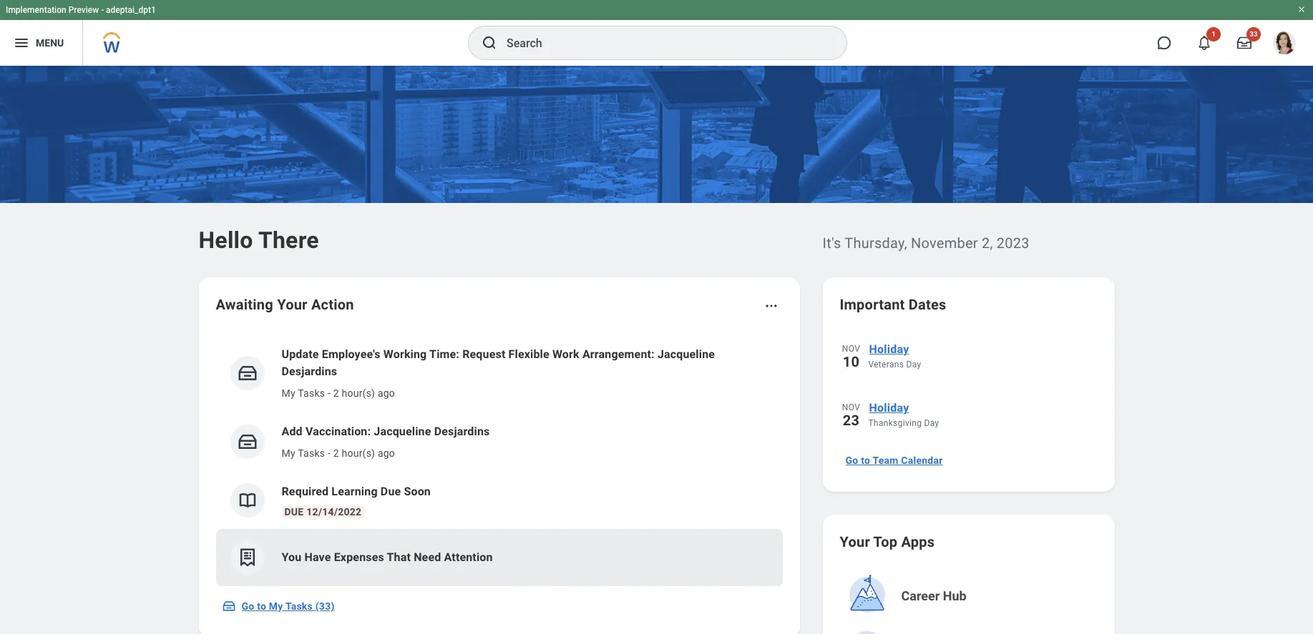 Task type: locate. For each thing, give the bounding box(es) containing it.
my tasks - 2 hour(s) ago up vaccination:
[[282, 388, 395, 399]]

day for 23
[[925, 419, 940, 429]]

to inside "button"
[[861, 455, 871, 467]]

1 horizontal spatial to
[[861, 455, 871, 467]]

dashboard expenses image
[[237, 548, 258, 569]]

0 vertical spatial inbox image
[[237, 363, 258, 384]]

0 horizontal spatial desjardins
[[282, 365, 337, 379]]

1 horizontal spatial inbox image
[[237, 363, 258, 384]]

1 vertical spatial inbox image
[[222, 600, 236, 614]]

1 vertical spatial hour(s)
[[342, 448, 375, 460]]

1 holiday from the top
[[869, 343, 909, 356]]

(33)
[[315, 601, 335, 613]]

0 horizontal spatial inbox image
[[222, 600, 236, 614]]

go inside "button"
[[846, 455, 859, 467]]

have
[[305, 551, 331, 565]]

tasks left (33)
[[286, 601, 313, 613]]

go down dashboard expenses image at the left bottom
[[242, 601, 254, 613]]

due
[[381, 485, 401, 499], [285, 507, 304, 518]]

day
[[907, 360, 922, 370], [925, 419, 940, 429]]

1 horizontal spatial due
[[381, 485, 401, 499]]

2 up vaccination:
[[333, 388, 339, 399]]

go
[[846, 455, 859, 467], [242, 601, 254, 613]]

33
[[1250, 30, 1258, 38]]

holiday button for 23
[[869, 399, 1098, 418]]

0 vertical spatial to
[[861, 455, 871, 467]]

1 vertical spatial tasks
[[298, 448, 325, 460]]

day inside holiday veterans day
[[907, 360, 922, 370]]

2 down vaccination:
[[333, 448, 339, 460]]

0 vertical spatial 2
[[333, 388, 339, 399]]

thursday,
[[845, 235, 908, 252]]

1 vertical spatial my
[[282, 448, 296, 460]]

1 vertical spatial day
[[925, 419, 940, 429]]

inbox image
[[237, 363, 258, 384], [222, 600, 236, 614]]

1 horizontal spatial desjardins
[[434, 425, 490, 439]]

you have expenses that need attention
[[282, 551, 493, 565]]

1 vertical spatial due
[[285, 507, 304, 518]]

my up add
[[282, 388, 296, 399]]

book open image
[[237, 490, 258, 512]]

holiday up veterans
[[869, 343, 909, 356]]

there
[[258, 227, 319, 254]]

career hub button
[[841, 571, 1099, 623]]

it's
[[823, 235, 841, 252]]

2 for the topmost inbox image
[[333, 388, 339, 399]]

nov 23
[[842, 403, 861, 429]]

0 vertical spatial tasks
[[298, 388, 325, 399]]

holiday inside holiday veterans day
[[869, 343, 909, 356]]

0 vertical spatial my
[[282, 388, 296, 399]]

- down vaccination:
[[328, 448, 331, 460]]

- up vaccination:
[[328, 388, 331, 399]]

it's thursday, november 2, 2023
[[823, 235, 1030, 252]]

ago
[[378, 388, 395, 399], [378, 448, 395, 460]]

1 my tasks - 2 hour(s) ago from the top
[[282, 388, 395, 399]]

my left (33)
[[269, 601, 283, 613]]

my tasks - 2 hour(s) ago
[[282, 388, 395, 399], [282, 448, 395, 460]]

tasks down 'update'
[[298, 388, 325, 399]]

nov 10
[[842, 344, 861, 371]]

hour(s) down employee's
[[342, 388, 375, 399]]

23
[[843, 412, 860, 429]]

go inside button
[[242, 601, 254, 613]]

go to team calendar button
[[840, 447, 949, 475]]

1 vertical spatial my tasks - 2 hour(s) ago
[[282, 448, 395, 460]]

my tasks - 2 hour(s) ago down vaccination:
[[282, 448, 395, 460]]

menu
[[36, 37, 64, 48]]

1 vertical spatial 2
[[333, 448, 339, 460]]

to down dashboard expenses image at the left bottom
[[257, 601, 266, 613]]

hello there
[[199, 227, 319, 254]]

0 horizontal spatial day
[[907, 360, 922, 370]]

my tasks - 2 hour(s) ago for inbox icon
[[282, 448, 395, 460]]

nov down 10
[[842, 403, 861, 413]]

2 holiday from the top
[[869, 402, 909, 415]]

2 vertical spatial -
[[328, 448, 331, 460]]

inbox image left go to my tasks (33)
[[222, 600, 236, 614]]

holiday
[[869, 343, 909, 356], [869, 402, 909, 415]]

2
[[333, 388, 339, 399], [333, 448, 339, 460]]

0 vertical spatial desjardins
[[282, 365, 337, 379]]

to left team in the bottom right of the page
[[861, 455, 871, 467]]

1 horizontal spatial go
[[846, 455, 859, 467]]

holiday up thanksgiving
[[869, 402, 909, 415]]

1 vertical spatial holiday button
[[869, 399, 1098, 418]]

0 horizontal spatial your
[[277, 296, 308, 314]]

ago down add vaccination: jacqueline desjardins
[[378, 448, 395, 460]]

0 horizontal spatial due
[[285, 507, 304, 518]]

hour(s) down vaccination:
[[342, 448, 375, 460]]

1 holiday button from the top
[[869, 341, 1098, 359]]

2 nov from the top
[[842, 403, 861, 413]]

2 my tasks - 2 hour(s) ago from the top
[[282, 448, 395, 460]]

nov
[[842, 344, 861, 354], [842, 403, 861, 413]]

career
[[902, 589, 940, 604]]

0 vertical spatial ago
[[378, 388, 395, 399]]

justify image
[[13, 34, 30, 52]]

2 vertical spatial my
[[269, 601, 283, 613]]

- for inbox icon
[[328, 448, 331, 460]]

go left team in the bottom right of the page
[[846, 455, 859, 467]]

jacqueline inside update employee's working time: request flexible work arrangement: jacqueline desjardins
[[658, 348, 715, 361]]

0 vertical spatial jacqueline
[[658, 348, 715, 361]]

hub
[[943, 589, 967, 604]]

dates
[[909, 296, 947, 314]]

important dates
[[840, 296, 947, 314]]

1
[[1212, 30, 1216, 38]]

veterans
[[869, 360, 904, 370]]

0 vertical spatial my tasks - 2 hour(s) ago
[[282, 388, 395, 399]]

-
[[101, 5, 104, 15], [328, 388, 331, 399], [328, 448, 331, 460]]

2 holiday button from the top
[[869, 399, 1098, 418]]

1 horizontal spatial day
[[925, 419, 940, 429]]

0 vertical spatial holiday
[[869, 343, 909, 356]]

november
[[911, 235, 978, 252]]

desjardins
[[282, 365, 337, 379], [434, 425, 490, 439]]

due down the required
[[285, 507, 304, 518]]

go for go to my tasks (33)
[[242, 601, 254, 613]]

expenses
[[334, 551, 384, 565]]

tasks
[[298, 388, 325, 399], [298, 448, 325, 460], [286, 601, 313, 613]]

your top apps
[[840, 534, 935, 551]]

go to my tasks (33) button
[[216, 593, 343, 621]]

0 vertical spatial your
[[277, 296, 308, 314]]

your
[[277, 296, 308, 314], [840, 534, 870, 551]]

my inside button
[[269, 601, 283, 613]]

2 for inbox icon
[[333, 448, 339, 460]]

holiday veterans day
[[869, 343, 922, 370]]

day right thanksgiving
[[925, 419, 940, 429]]

0 horizontal spatial to
[[257, 601, 266, 613]]

1 2 from the top
[[333, 388, 339, 399]]

1 vertical spatial go
[[242, 601, 254, 613]]

to
[[861, 455, 871, 467], [257, 601, 266, 613]]

my
[[282, 388, 296, 399], [282, 448, 296, 460], [269, 601, 283, 613]]

ago up add vaccination: jacqueline desjardins
[[378, 388, 395, 399]]

preview
[[68, 5, 99, 15]]

my tasks - 2 hour(s) ago for the topmost inbox image
[[282, 388, 395, 399]]

0 vertical spatial nov
[[842, 344, 861, 354]]

0 vertical spatial day
[[907, 360, 922, 370]]

soon
[[404, 485, 431, 499]]

due left soon
[[381, 485, 401, 499]]

awaiting your action
[[216, 296, 354, 314]]

to inside button
[[257, 601, 266, 613]]

day right veterans
[[907, 360, 922, 370]]

2 2 from the top
[[333, 448, 339, 460]]

1 hour(s) from the top
[[342, 388, 375, 399]]

nov left holiday veterans day
[[842, 344, 861, 354]]

nov for 10
[[842, 344, 861, 354]]

1 horizontal spatial your
[[840, 534, 870, 551]]

1 vertical spatial -
[[328, 388, 331, 399]]

1 vertical spatial holiday
[[869, 402, 909, 415]]

hour(s)
[[342, 388, 375, 399], [342, 448, 375, 460]]

my down add
[[282, 448, 296, 460]]

1 horizontal spatial jacqueline
[[658, 348, 715, 361]]

1 vertical spatial nov
[[842, 403, 861, 413]]

add
[[282, 425, 303, 439]]

- right preview
[[101, 5, 104, 15]]

my for inbox icon
[[282, 448, 296, 460]]

0 vertical spatial go
[[846, 455, 859, 467]]

0 horizontal spatial jacqueline
[[374, 425, 431, 439]]

tasks for the topmost inbox image
[[298, 388, 325, 399]]

1 vertical spatial to
[[257, 601, 266, 613]]

0 vertical spatial hour(s)
[[342, 388, 375, 399]]

holiday inside holiday thanksgiving day
[[869, 402, 909, 415]]

jacqueline up soon
[[374, 425, 431, 439]]

Search Workday  search field
[[507, 27, 817, 59]]

0 horizontal spatial go
[[242, 601, 254, 613]]

1 vertical spatial jacqueline
[[374, 425, 431, 439]]

day inside holiday thanksgiving day
[[925, 419, 940, 429]]

profile logan mcneil image
[[1273, 31, 1296, 57]]

2 hour(s) from the top
[[342, 448, 375, 460]]

1 vertical spatial ago
[[378, 448, 395, 460]]

0 vertical spatial holiday button
[[869, 341, 1098, 359]]

1 vertical spatial desjardins
[[434, 425, 490, 439]]

thanksgiving
[[869, 419, 922, 429]]

inbox image up inbox icon
[[237, 363, 258, 384]]

2 vertical spatial tasks
[[286, 601, 313, 613]]

0 vertical spatial -
[[101, 5, 104, 15]]

jacqueline right the arrangement:
[[658, 348, 715, 361]]

1 nov from the top
[[842, 344, 861, 354]]

employee's
[[322, 348, 381, 361]]

tasks down add
[[298, 448, 325, 460]]

close environment banner image
[[1298, 5, 1306, 14]]

arrangement:
[[583, 348, 655, 361]]

your left action
[[277, 296, 308, 314]]

top
[[874, 534, 898, 551]]

hour(s) for the topmost inbox image
[[342, 388, 375, 399]]

- inside menu banner
[[101, 5, 104, 15]]

jacqueline
[[658, 348, 715, 361], [374, 425, 431, 439]]

your left top
[[840, 534, 870, 551]]

holiday button
[[869, 341, 1098, 359], [869, 399, 1098, 418]]



Task type: vqa. For each thing, say whether or not it's contained in the screenshot.
Day corresponding to 10
yes



Task type: describe. For each thing, give the bounding box(es) containing it.
search image
[[481, 34, 498, 52]]

add vaccination: jacqueline desjardins
[[282, 425, 490, 439]]

you
[[282, 551, 302, 565]]

hour(s) for inbox icon
[[342, 448, 375, 460]]

awaiting your action list
[[216, 335, 783, 587]]

team
[[873, 455, 899, 467]]

required
[[282, 485, 329, 499]]

to for my
[[257, 601, 266, 613]]

to for team
[[861, 455, 871, 467]]

required learning due soon
[[282, 485, 431, 499]]

nov for 23
[[842, 403, 861, 413]]

important dates element
[[840, 332, 1098, 444]]

career hub
[[902, 589, 967, 604]]

2023
[[997, 235, 1030, 252]]

time:
[[430, 348, 460, 361]]

implementation
[[6, 5, 66, 15]]

1 vertical spatial your
[[840, 534, 870, 551]]

12/14/2022
[[306, 507, 362, 518]]

desjardins inside update employee's working time: request flexible work arrangement: jacqueline desjardins
[[282, 365, 337, 379]]

hello
[[199, 227, 253, 254]]

related actions image
[[764, 299, 778, 314]]

tasks inside button
[[286, 601, 313, 613]]

adeptai_dpt1
[[106, 5, 156, 15]]

attention
[[444, 551, 493, 565]]

inbox image
[[237, 432, 258, 453]]

work
[[553, 348, 580, 361]]

vaccination:
[[306, 425, 371, 439]]

go to team calendar
[[846, 455, 943, 467]]

- for the topmost inbox image
[[328, 388, 331, 399]]

working
[[384, 348, 427, 361]]

inbox image inside go to my tasks (33) button
[[222, 600, 236, 614]]

holiday for 23
[[869, 402, 909, 415]]

holiday thanksgiving day
[[869, 402, 940, 429]]

you have expenses that need attention button
[[216, 530, 783, 587]]

33 button
[[1229, 27, 1261, 59]]

10
[[843, 354, 860, 371]]

notifications large image
[[1198, 36, 1212, 50]]

0 vertical spatial due
[[381, 485, 401, 499]]

menu banner
[[0, 0, 1314, 66]]

go to my tasks (33)
[[242, 601, 335, 613]]

apps
[[902, 534, 935, 551]]

you have expenses that need attention list item
[[216, 530, 783, 587]]

holiday button for 10
[[869, 341, 1098, 359]]

go for go to team calendar
[[846, 455, 859, 467]]

that
[[387, 551, 411, 565]]

2,
[[982, 235, 993, 252]]

update employee's working time: request flexible work arrangement: jacqueline desjardins
[[282, 348, 715, 379]]

learning
[[332, 485, 378, 499]]

hello there main content
[[0, 66, 1314, 635]]

2 ago from the top
[[378, 448, 395, 460]]

tasks for inbox icon
[[298, 448, 325, 460]]

awaiting
[[216, 296, 273, 314]]

my for the topmost inbox image
[[282, 388, 296, 399]]

inbox large image
[[1238, 36, 1252, 50]]

menu button
[[0, 20, 82, 66]]

update
[[282, 348, 319, 361]]

important
[[840, 296, 905, 314]]

request
[[463, 348, 506, 361]]

need
[[414, 551, 441, 565]]

1 ago from the top
[[378, 388, 395, 399]]

holiday for 10
[[869, 343, 909, 356]]

day for 10
[[907, 360, 922, 370]]

calendar
[[901, 455, 943, 467]]

action
[[311, 296, 354, 314]]

flexible
[[509, 348, 550, 361]]

implementation preview -   adeptai_dpt1
[[6, 5, 156, 15]]

due 12/14/2022
[[285, 507, 362, 518]]

1 button
[[1189, 27, 1221, 59]]



